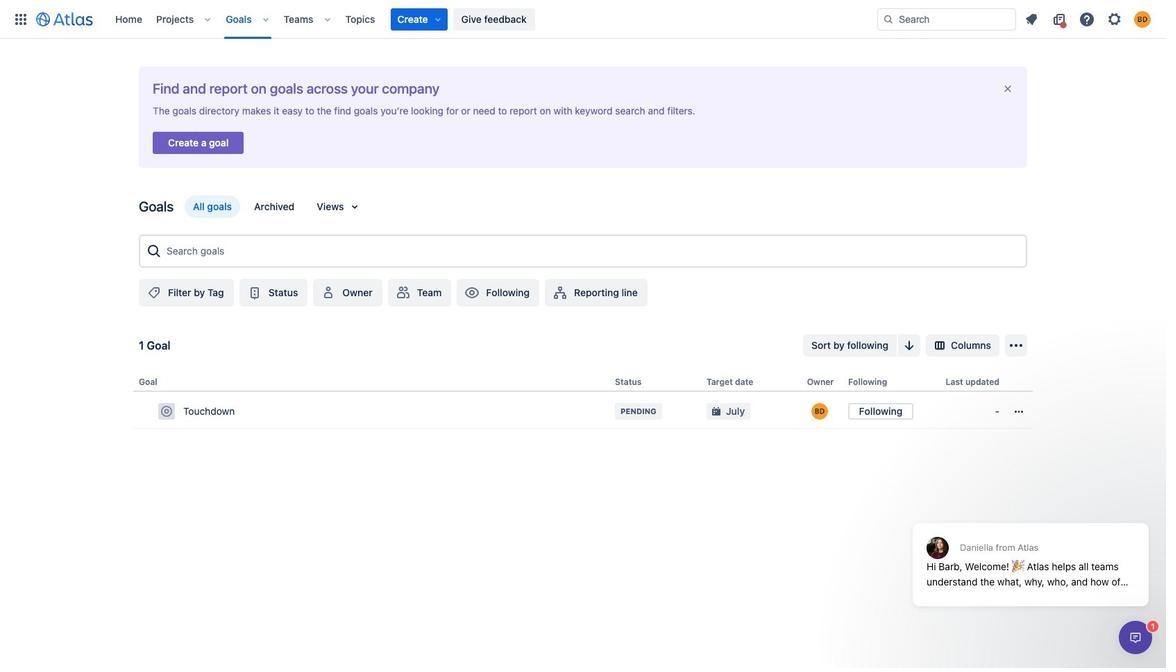 Task type: vqa. For each thing, say whether or not it's contained in the screenshot.
Add tag image on the right of the page
no



Task type: locate. For each thing, give the bounding box(es) containing it.
notifications image
[[1024, 11, 1040, 27]]

search goals image
[[146, 243, 163, 260]]

None search field
[[878, 8, 1017, 30]]

account image
[[1135, 11, 1152, 27]]

following image
[[464, 285, 481, 301]]

label image
[[146, 285, 163, 301]]

Search goals field
[[163, 239, 1021, 264]]

dialog
[[906, 490, 1156, 617], [1120, 622, 1153, 655]]

switch to... image
[[13, 11, 29, 27]]

top element
[[8, 0, 878, 39]]

banner
[[0, 0, 1167, 39]]

close banner image
[[1003, 83, 1014, 94]]

0 vertical spatial dialog
[[906, 490, 1156, 617]]

Search field
[[878, 8, 1017, 30]]

status image
[[246, 285, 263, 301]]



Task type: describe. For each thing, give the bounding box(es) containing it.
touchdown image
[[161, 406, 172, 418]]

1 vertical spatial dialog
[[1120, 622, 1153, 655]]

settings image
[[1107, 11, 1124, 27]]

search image
[[884, 14, 895, 25]]

reverse sort order image
[[902, 338, 918, 354]]

help image
[[1079, 11, 1096, 27]]



